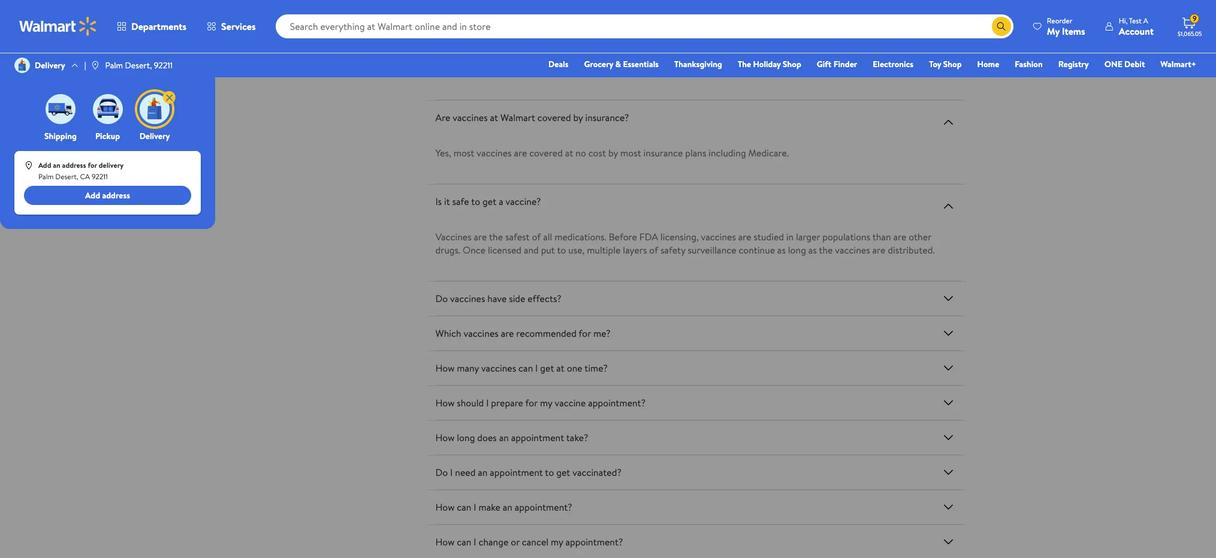 Task type: locate. For each thing, give the bounding box(es) containing it.
0 horizontal spatial by
[[496, 62, 506, 76]]

do vaccines have side effects?
[[436, 292, 562, 305]]

how much do vaccines cost at walmart?
[[436, 27, 602, 40]]

appointment? right the cancel
[[566, 536, 623, 549]]

0 horizontal spatial desert,
[[55, 172, 78, 182]]

92211 down departments
[[154, 59, 173, 71]]

0 horizontal spatial most
[[454, 146, 475, 160]]

how for how can i change or cancel my appointment?
[[436, 536, 455, 549]]

no left charge.
[[814, 62, 825, 76]]

2 vertical spatial by
[[609, 146, 618, 160]]

add down ca
[[85, 190, 100, 201]]

and left put
[[524, 244, 539, 257]]

0 horizontal spatial shop
[[783, 58, 802, 70]]

0 horizontal spatial delivery
[[35, 59, 65, 71]]

get left one
[[540, 362, 554, 375]]

an right make
[[503, 501, 513, 514]]

appointment for take?
[[511, 431, 564, 444]]

are down walmart
[[514, 146, 527, 160]]

are right vaccines
[[474, 230, 487, 244]]

0 vertical spatial by
[[496, 62, 506, 76]]

1 vertical spatial palm
[[38, 172, 54, 182]]

covered right walmart
[[538, 111, 571, 124]]

at left gift
[[804, 62, 812, 76]]

insurance?
[[586, 111, 629, 124]]

1 how from the top
[[436, 27, 455, 40]]

vaccine
[[508, 62, 540, 76], [555, 396, 586, 410]]

 image down "walmart" image
[[14, 58, 30, 73]]

 image for shipping
[[46, 94, 76, 124]]

long left does
[[457, 431, 475, 444]]

at left walmart
[[490, 111, 498, 124]]

and inside vaccines are the safest of all medications. before fda licensing, vaccines are studied in larger populations than are other drugs. once licensed and put to use, multiple layers of safety surveillance continue as long as the vaccines are distributed.
[[524, 244, 539, 257]]

do
[[482, 27, 493, 40]]

appointment
[[511, 431, 564, 444], [490, 466, 543, 479]]

an right need
[[478, 466, 488, 479]]

is it safe to get a vaccine? image
[[942, 199, 956, 214]]

3 how from the top
[[436, 396, 455, 410]]

coverage,
[[601, 62, 641, 76]]

to left vaccinated?
[[545, 466, 554, 479]]

for inside add an address for delivery palm desert, ca 92211
[[88, 160, 97, 170]]

desert, down departments 'popup button'
[[125, 59, 152, 71]]

0 vertical spatial palm
[[105, 59, 123, 71]]

or
[[511, 536, 520, 549]]

fda
[[640, 230, 658, 244]]

0 horizontal spatial add
[[38, 160, 51, 170]]

2 horizontal spatial to
[[557, 244, 566, 257]]

studied
[[754, 230, 784, 244]]

2 horizontal spatial for
[[579, 327, 591, 340]]

home
[[978, 58, 1000, 70]]

how left does
[[436, 431, 455, 444]]

0 vertical spatial address
[[62, 160, 86, 170]]

0 horizontal spatial no
[[576, 146, 586, 160]]

 image inside delivery button
[[140, 94, 170, 124]]

one debit link
[[1100, 58, 1151, 71]]

by
[[496, 62, 506, 76], [574, 111, 583, 124], [609, 146, 618, 160]]

palm left ca
[[38, 172, 54, 182]]

insurance
[[559, 62, 599, 76], [644, 146, 683, 160]]

one
[[567, 362, 583, 375]]

1 horizontal spatial no
[[814, 62, 825, 76]]

0 horizontal spatial address
[[62, 160, 86, 170]]

1 vertical spatial can
[[457, 501, 472, 514]]

0 vertical spatial insurance
[[559, 62, 599, 76]]

how much do vaccines cost at walmart? image
[[942, 31, 956, 46]]

a
[[499, 195, 504, 208]]

1 vertical spatial long
[[457, 431, 475, 444]]

appointment for to
[[490, 466, 543, 479]]

prepare
[[491, 396, 523, 410]]

walmart+
[[1161, 58, 1197, 70]]

larger
[[796, 230, 820, 244]]

2 do from the top
[[436, 466, 448, 479]]

toy
[[930, 58, 942, 70]]

no down 'insurance?'
[[576, 146, 586, 160]]

one debit
[[1105, 58, 1145, 70]]

insurances,
[[703, 62, 749, 76]]

but
[[644, 62, 658, 76]]

can
[[519, 362, 533, 375], [457, 501, 472, 514], [457, 536, 472, 549]]

add inside add an address for delivery palm desert, ca 92211
[[38, 160, 51, 170]]

1 horizontal spatial shop
[[944, 58, 962, 70]]

1 horizontal spatial insurance
[[644, 146, 683, 160]]

covered down are vaccines at walmart covered by insurance?
[[530, 146, 563, 160]]

do
[[436, 292, 448, 305], [436, 466, 448, 479]]

0 vertical spatial get
[[483, 195, 497, 208]]

how left change
[[436, 536, 455, 549]]

i right should
[[486, 396, 489, 410]]

the holiday shop
[[738, 58, 802, 70]]

most right with on the top of the page
[[680, 62, 701, 76]]

0 vertical spatial appointment
[[511, 431, 564, 444]]

 image right | at the top
[[91, 61, 100, 70]]

walmart image
[[19, 17, 97, 36]]

1 horizontal spatial add
[[85, 190, 100, 201]]

as right in
[[809, 244, 817, 257]]

add address
[[85, 190, 130, 201]]

1 horizontal spatial cost
[[589, 146, 606, 160]]

1 horizontal spatial desert,
[[125, 59, 152, 71]]

0 vertical spatial long
[[788, 244, 806, 257]]

appointment down how long does an appointment take?
[[490, 466, 543, 479]]

address up ca
[[62, 160, 86, 170]]

for
[[88, 160, 97, 170], [579, 327, 591, 340], [526, 396, 538, 410]]

long
[[788, 244, 806, 257], [457, 431, 475, 444]]

delivery
[[99, 160, 124, 170]]

palm right | at the top
[[105, 59, 123, 71]]

add down shipping
[[38, 160, 51, 170]]

0 vertical spatial vaccine
[[508, 62, 540, 76]]

0 vertical spatial delivery
[[35, 59, 65, 71]]

1 vertical spatial and
[[524, 244, 539, 257]]

do up which
[[436, 292, 448, 305]]

4 how from the top
[[436, 431, 455, 444]]

shipping button
[[43, 91, 78, 142]]

for left me?
[[579, 327, 591, 340]]

add for add an address for delivery palm desert, ca 92211
[[38, 160, 51, 170]]

the right in
[[819, 244, 833, 257]]

 image inside shipping button
[[46, 94, 76, 124]]

my right prepare
[[540, 396, 553, 410]]

fashion link
[[1010, 58, 1049, 71]]

2 vertical spatial appointment?
[[566, 536, 623, 549]]

does
[[477, 431, 497, 444]]

i up how should i prepare for my vaccine appointment?
[[536, 362, 538, 375]]

get left a
[[483, 195, 497, 208]]

are
[[788, 62, 801, 76], [514, 146, 527, 160], [474, 230, 487, 244], [739, 230, 752, 244], [894, 230, 907, 244], [873, 244, 886, 257], [501, 327, 514, 340]]

how for how long does an appointment take?
[[436, 431, 455, 444]]

0 vertical spatial 92211
[[154, 59, 173, 71]]

toy shop
[[930, 58, 962, 70]]

1 vertical spatial add
[[85, 190, 100, 201]]

0 horizontal spatial for
[[88, 160, 97, 170]]

do left need
[[436, 466, 448, 479]]

hi, test a account
[[1119, 15, 1154, 37]]

1 vertical spatial covered
[[530, 146, 563, 160]]

vaccine down one
[[555, 396, 586, 410]]

is
[[436, 195, 442, 208]]

pickup button
[[90, 91, 125, 142]]

1 horizontal spatial address
[[102, 190, 130, 201]]

delivery right "pickup"
[[140, 130, 170, 142]]

should
[[457, 396, 484, 410]]

1 vertical spatial address
[[102, 190, 130, 201]]

0 vertical spatial for
[[88, 160, 97, 170]]

1 vertical spatial by
[[574, 111, 583, 124]]

services button
[[197, 12, 266, 41]]

0 vertical spatial do
[[436, 292, 448, 305]]

by down 'insurance?'
[[609, 146, 618, 160]]

desert,
[[125, 59, 152, 71], [55, 172, 78, 182]]

appointment down how should i prepare for my vaccine appointment?
[[511, 431, 564, 444]]

search icon image
[[997, 22, 1007, 31]]

do i need an appointment to get vaccinated?
[[436, 466, 622, 479]]

before
[[609, 230, 637, 244]]

1 vertical spatial desert,
[[55, 172, 78, 182]]

long right studied
[[788, 244, 806, 257]]

of right layers
[[650, 244, 658, 257]]

at
[[552, 27, 561, 40], [804, 62, 812, 76], [490, 111, 498, 124], [565, 146, 573, 160], [557, 362, 565, 375]]

how should i prepare for my vaccine appointment?
[[436, 396, 646, 410]]

 image inside pickup 'button'
[[93, 94, 123, 124]]

1 vertical spatial do
[[436, 466, 448, 479]]

1 vertical spatial appointment
[[490, 466, 543, 479]]

 image
[[14, 58, 30, 73], [24, 161, 34, 170]]

1 horizontal spatial of
[[650, 244, 658, 257]]

2 vertical spatial get
[[557, 466, 570, 479]]

are vaccines at walmart covered by insurance? image
[[942, 115, 956, 130]]

to
[[471, 195, 480, 208], [557, 244, 566, 257], [545, 466, 554, 479]]

how can i make an appointment?
[[436, 501, 572, 514]]

cost
[[436, 62, 455, 76]]

how left make
[[436, 501, 455, 514]]

the left 'safest'
[[489, 230, 503, 244]]

appointment? up the cancel
[[515, 501, 572, 514]]

can left change
[[457, 536, 472, 549]]

1 vertical spatial 92211
[[92, 172, 108, 182]]

1 vertical spatial vaccine
[[555, 396, 586, 410]]

0 horizontal spatial cost
[[533, 27, 550, 40]]

for for which vaccines are recommended for me?
[[579, 327, 591, 340]]

0 vertical spatial to
[[471, 195, 480, 208]]

shop right 'toy'
[[944, 58, 962, 70]]

1 horizontal spatial vaccine
[[555, 396, 586, 410]]

0 vertical spatial and
[[542, 62, 557, 76]]

fashion
[[1015, 58, 1043, 70]]

grocery & essentials
[[584, 58, 659, 70]]

0 vertical spatial can
[[519, 362, 533, 375]]

0 horizontal spatial to
[[471, 195, 480, 208]]

to right safe
[[471, 195, 480, 208]]

2 horizontal spatial most
[[680, 62, 701, 76]]

2 how from the top
[[436, 362, 455, 375]]

yes,
[[436, 146, 451, 160]]

is it safe to get a vaccine?
[[436, 195, 541, 208]]

of left all
[[532, 230, 541, 244]]

can left make
[[457, 501, 472, 514]]

0 vertical spatial cost
[[533, 27, 550, 40]]

how left should
[[436, 396, 455, 410]]

i left make
[[474, 501, 476, 514]]

i for prepare
[[486, 396, 489, 410]]

appointment? down time? at the bottom of the page
[[588, 396, 646, 410]]

cost up the deals link
[[533, 27, 550, 40]]

0 vertical spatial appointment?
[[588, 396, 646, 410]]

 image left add an address for delivery palm desert, ca 92211
[[24, 161, 34, 170]]

delivery inside button
[[140, 130, 170, 142]]

0 vertical spatial covered
[[538, 111, 571, 124]]

2 vertical spatial can
[[457, 536, 472, 549]]

how many vaccines can i get at one time?
[[436, 362, 608, 375]]

many
[[457, 362, 479, 375]]

insurance left the 'plans'
[[644, 146, 683, 160]]

my right the cancel
[[551, 536, 563, 549]]

items
[[1062, 24, 1086, 37]]

safe
[[452, 195, 469, 208]]

9 $1,065.05
[[1178, 13, 1203, 38]]

1 horizontal spatial as
[[809, 244, 817, 257]]

add an address for delivery palm desert, ca 92211
[[38, 160, 124, 182]]

most down 'insurance?'
[[621, 146, 641, 160]]

1 vertical spatial insurance
[[644, 146, 683, 160]]

get left vaccinated?
[[557, 466, 570, 479]]

address
[[62, 160, 86, 170], [102, 190, 130, 201]]

the
[[489, 230, 503, 244], [819, 244, 833, 257]]

5 how from the top
[[436, 501, 455, 514]]

how left much at the top left of page
[[436, 27, 455, 40]]

1 do from the top
[[436, 292, 448, 305]]

walmart+ link
[[1156, 58, 1202, 71]]

most right yes,
[[454, 146, 475, 160]]

of
[[532, 230, 541, 244], [650, 244, 658, 257]]

account
[[1119, 24, 1154, 37]]

add inside button
[[85, 190, 100, 201]]

1 horizontal spatial for
[[526, 396, 538, 410]]

address down delivery
[[102, 190, 130, 201]]

0 vertical spatial  image
[[14, 58, 30, 73]]

shop right holiday at the right top of page
[[783, 58, 802, 70]]

to right put
[[557, 244, 566, 257]]

by right vary
[[496, 62, 506, 76]]

by left 'insurance?'
[[574, 111, 583, 124]]

1 horizontal spatial and
[[542, 62, 557, 76]]

charge.
[[827, 62, 857, 76]]

6 how from the top
[[436, 536, 455, 549]]

1 vertical spatial to
[[557, 244, 566, 257]]

the
[[738, 58, 751, 70]]

vaccines down walmart
[[477, 146, 512, 160]]

2 vertical spatial to
[[545, 466, 554, 479]]

how left many
[[436, 362, 455, 375]]

0 horizontal spatial 92211
[[92, 172, 108, 182]]

pickup
[[95, 130, 120, 142]]

all
[[543, 230, 552, 244]]

 image up shipping
[[46, 94, 76, 124]]

plans
[[685, 146, 707, 160]]

0 horizontal spatial as
[[778, 244, 786, 257]]

how for how much do vaccines cost at walmart?
[[436, 27, 455, 40]]

my
[[540, 396, 553, 410], [551, 536, 563, 549]]

side
[[509, 292, 526, 305]]

debit
[[1125, 58, 1145, 70]]

1 horizontal spatial get
[[540, 362, 554, 375]]

walmart?
[[563, 27, 602, 40]]

 image
[[91, 61, 100, 70], [46, 94, 76, 124], [93, 94, 123, 124], [140, 94, 170, 124]]

desert, left ca
[[55, 172, 78, 182]]

1 horizontal spatial long
[[788, 244, 806, 257]]

vaccine left the deals link
[[508, 62, 540, 76]]

registry link
[[1053, 58, 1095, 71]]

delivery
[[35, 59, 65, 71], [140, 130, 170, 142]]

cost down 'insurance?'
[[589, 146, 606, 160]]

vaccines right many
[[481, 362, 516, 375]]

1 horizontal spatial most
[[621, 146, 641, 160]]

1 vertical spatial delivery
[[140, 130, 170, 142]]

delivery left | at the top
[[35, 59, 65, 71]]

an right does
[[499, 431, 509, 444]]

insurance down walmart?
[[559, 62, 599, 76]]

0 vertical spatial desert,
[[125, 59, 152, 71]]

to inside vaccines are the safest of all medications. before fda licensing, vaccines are studied in larger populations than are other drugs. once licensed and put to use, multiple layers of safety surveillance continue as long as the vaccines are distributed.
[[557, 244, 566, 257]]

92211 inside add an address for delivery palm desert, ca 92211
[[92, 172, 108, 182]]

vaccinated?
[[573, 466, 622, 479]]

an down shipping
[[53, 160, 60, 170]]

for up ca
[[88, 160, 97, 170]]

i left need
[[450, 466, 453, 479]]

0 vertical spatial no
[[814, 62, 825, 76]]

for for how should i prepare for my vaccine appointment?
[[526, 396, 538, 410]]

 image for pickup
[[93, 94, 123, 124]]

vaccines
[[436, 230, 472, 244]]

1 horizontal spatial delivery
[[140, 130, 170, 142]]

1 as from the left
[[778, 244, 786, 257]]

how for how many vaccines can i get at one time?
[[436, 362, 455, 375]]

as left in
[[778, 244, 786, 257]]

 image down palm desert, 92211
[[140, 94, 170, 124]]

 image up "pickup"
[[93, 94, 123, 124]]

can down which vaccines are recommended for me?
[[519, 362, 533, 375]]

0 horizontal spatial palm
[[38, 172, 54, 182]]

as
[[778, 244, 786, 257], [809, 244, 817, 257]]

0 vertical spatial add
[[38, 160, 51, 170]]

1 horizontal spatial the
[[819, 244, 833, 257]]

i left change
[[474, 536, 476, 549]]

shop
[[783, 58, 802, 70], [944, 58, 962, 70]]

2 vertical spatial for
[[526, 396, 538, 410]]

Walmart Site-Wide search field
[[276, 14, 1014, 38]]

0 horizontal spatial and
[[524, 244, 539, 257]]

1 vertical spatial no
[[576, 146, 586, 160]]

1 vertical spatial for
[[579, 327, 591, 340]]

most
[[680, 62, 701, 76], [454, 146, 475, 160], [621, 146, 641, 160]]

do for do vaccines have side effects?
[[436, 292, 448, 305]]

1 horizontal spatial 92211
[[154, 59, 173, 71]]

92211 right ca
[[92, 172, 108, 182]]



Task type: vqa. For each thing, say whether or not it's contained in the screenshot.
 image associated with Pickup
yes



Task type: describe. For each thing, give the bounding box(es) containing it.
grocery
[[584, 58, 614, 70]]

vary
[[477, 62, 494, 76]]

vaccines right do
[[495, 27, 530, 40]]

layers
[[623, 244, 647, 257]]

address inside button
[[102, 190, 130, 201]]

toy shop link
[[924, 58, 968, 71]]

in
[[787, 230, 794, 244]]

|
[[84, 59, 86, 71]]

palm inside add an address for delivery palm desert, ca 92211
[[38, 172, 54, 182]]

0 horizontal spatial the
[[489, 230, 503, 244]]

0 horizontal spatial long
[[457, 431, 475, 444]]

use,
[[569, 244, 585, 257]]

vaccines left than
[[835, 244, 870, 257]]

long inside vaccines are the safest of all medications. before fda licensing, vaccines are studied in larger populations than are other drugs. once licensed and put to use, multiple layers of safety surveillance continue as long as the vaccines are distributed.
[[788, 244, 806, 257]]

distributed.
[[888, 244, 935, 257]]

deals
[[549, 58, 569, 70]]

9
[[1193, 13, 1197, 24]]

gift
[[817, 58, 832, 70]]

shipping
[[44, 130, 77, 142]]

yes, most vaccines are covered at no cost by most insurance plans including medicare.
[[436, 146, 789, 160]]

do for do i need an appointment to get vaccinated?
[[436, 466, 448, 479]]

take?
[[567, 431, 588, 444]]

cost may vary by vaccine and insurance coverage, but with most insurances, vaccines are at no charge.
[[436, 62, 857, 76]]

multiple
[[587, 244, 621, 257]]

drugs.
[[436, 244, 461, 257]]

can for make
[[457, 501, 472, 514]]

how for how can i make an appointment?
[[436, 501, 455, 514]]

1 horizontal spatial to
[[545, 466, 554, 479]]

make
[[479, 501, 501, 514]]

how long does an appointment take?
[[436, 431, 588, 444]]

holiday
[[753, 58, 781, 70]]

test
[[1130, 15, 1142, 25]]

2 horizontal spatial by
[[609, 146, 618, 160]]

2 shop from the left
[[944, 58, 962, 70]]

thanksgiving link
[[669, 58, 728, 71]]

palm desert, 92211
[[105, 59, 173, 71]]

1 horizontal spatial by
[[574, 111, 583, 124]]

safest
[[505, 230, 530, 244]]

medications.
[[555, 230, 607, 244]]

0 horizontal spatial insurance
[[559, 62, 599, 76]]

covered for are
[[530, 146, 563, 160]]

put
[[541, 244, 555, 257]]

vaccines right are
[[453, 111, 488, 124]]

including
[[709, 146, 746, 160]]

at left one
[[557, 362, 565, 375]]

address inside add an address for delivery palm desert, ca 92211
[[62, 160, 86, 170]]

are
[[436, 111, 451, 124]]

medicare.
[[749, 146, 789, 160]]

once
[[463, 244, 486, 257]]

departments
[[131, 20, 187, 33]]

which
[[436, 327, 461, 340]]

essentials
[[623, 58, 659, 70]]

appointment? for my
[[566, 536, 623, 549]]

how for how should i prepare for my vaccine appointment?
[[436, 396, 455, 410]]

0 horizontal spatial vaccine
[[508, 62, 540, 76]]

ca
[[80, 172, 90, 182]]

2 as from the left
[[809, 244, 817, 257]]

time?
[[585, 362, 608, 375]]

vaccines right licensing,
[[701, 230, 736, 244]]

0 vertical spatial my
[[540, 396, 553, 410]]

other
[[909, 230, 932, 244]]

have
[[488, 292, 507, 305]]

one
[[1105, 58, 1123, 70]]

grocery & essentials link
[[579, 58, 664, 71]]

 image for palm desert, 92211
[[91, 61, 100, 70]]

at down are vaccines at walmart covered by insurance?
[[565, 146, 573, 160]]

desert, inside add an address for delivery palm desert, ca 92211
[[55, 172, 78, 182]]

1 shop from the left
[[783, 58, 802, 70]]

vaccines right insurances,
[[751, 62, 786, 76]]

much
[[457, 27, 480, 40]]

at left walmart?
[[552, 27, 561, 40]]

licensed
[[488, 244, 522, 257]]

1 vertical spatial my
[[551, 536, 563, 549]]

gift finder
[[817, 58, 858, 70]]

deals link
[[543, 58, 574, 71]]

Search search field
[[276, 14, 1014, 38]]

1 vertical spatial get
[[540, 362, 554, 375]]

electronics
[[873, 58, 914, 70]]

i for change
[[474, 536, 476, 549]]

1 vertical spatial appointment?
[[515, 501, 572, 514]]

are left distributed.
[[873, 244, 886, 257]]

i for make
[[474, 501, 476, 514]]

are right than
[[894, 230, 907, 244]]

populations
[[823, 230, 871, 244]]

cancel
[[522, 536, 549, 549]]

an inside add an address for delivery palm desert, ca 92211
[[53, 160, 60, 170]]

departments button
[[107, 12, 197, 41]]

are left studied
[[739, 230, 752, 244]]

finder
[[834, 58, 858, 70]]

2 horizontal spatial get
[[557, 466, 570, 479]]

thanksgiving
[[675, 58, 723, 70]]

change
[[479, 536, 509, 549]]

services
[[221, 20, 256, 33]]

1 horizontal spatial palm
[[105, 59, 123, 71]]

vaccines are the safest of all medications. before fda licensing, vaccines are studied in larger populations than are other drugs. once licensed and put to use, multiple layers of safety surveillance continue as long as the vaccines are distributed.
[[436, 230, 935, 257]]

home link
[[972, 58, 1005, 71]]

may
[[458, 62, 474, 76]]

licensing,
[[661, 230, 699, 244]]

reorder
[[1047, 15, 1073, 25]]

can for change
[[457, 536, 472, 549]]

me?
[[594, 327, 611, 340]]

0 horizontal spatial of
[[532, 230, 541, 244]]

add for add address
[[85, 190, 100, 201]]

electronics link
[[868, 58, 919, 71]]

covered for walmart
[[538, 111, 571, 124]]

0 horizontal spatial get
[[483, 195, 497, 208]]

appointment? for vaccine
[[588, 396, 646, 410]]

are right holiday at the right top of page
[[788, 62, 801, 76]]

vaccines right which
[[464, 327, 499, 340]]

gift finder link
[[812, 58, 863, 71]]

1 vertical spatial cost
[[589, 146, 606, 160]]

1 vertical spatial  image
[[24, 161, 34, 170]]

than
[[873, 230, 891, 244]]

continue
[[739, 244, 775, 257]]

the holiday shop link
[[733, 58, 807, 71]]

recommended
[[516, 327, 577, 340]]

vaccines left the have
[[450, 292, 485, 305]]

with
[[660, 62, 678, 76]]

are vaccines at walmart covered by insurance?
[[436, 111, 629, 124]]

are down do vaccines have side effects?
[[501, 327, 514, 340]]



